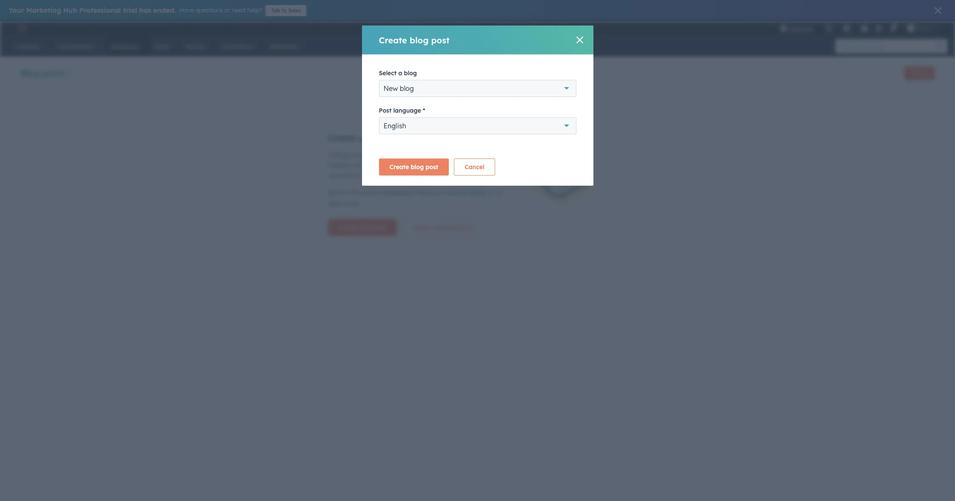 Task type: locate. For each thing, give the bounding box(es) containing it.
blogging?
[[385, 189, 413, 197]]

1 horizontal spatial a
[[434, 152, 438, 159]]

guide
[[469, 189, 486, 197]]

post
[[431, 35, 450, 45], [423, 133, 441, 143], [426, 163, 438, 171], [374, 224, 387, 232]]

create blog post inside create blog post button
[[390, 163, 438, 171]]

the right out at top
[[444, 189, 453, 197]]

create left new at the top left of page
[[339, 224, 358, 232]]

your
[[359, 133, 379, 143], [383, 152, 395, 159], [379, 162, 392, 169], [360, 172, 372, 180]]

to
[[282, 7, 287, 14], [469, 152, 475, 159], [372, 162, 377, 169], [342, 189, 348, 197], [497, 189, 503, 197]]

1 vertical spatial or
[[352, 172, 358, 180]]

link opens in a new window image
[[488, 189, 494, 199], [488, 190, 494, 197]]

more.
[[344, 200, 360, 208]]

world
[[361, 189, 376, 197]]

0 vertical spatial a
[[399, 69, 402, 77]]

marketplaces image
[[843, 25, 851, 33]]

new
[[360, 224, 372, 232]]

to up more.
[[342, 189, 348, 197]]

blog down the customers
[[411, 163, 424, 171]]

link opens in a new window image inside user guide link
[[488, 190, 494, 197]]

or left need
[[224, 6, 230, 14]]

create blog post
[[379, 35, 450, 45], [390, 163, 438, 171]]

create new post
[[339, 224, 387, 232]]

user
[[455, 189, 468, 197]]

create new post button
[[328, 219, 397, 236]]

language
[[393, 107, 421, 114]]

cancel button
[[454, 159, 495, 176]]

the up more.
[[350, 189, 359, 197]]

close image
[[935, 7, 942, 14], [577, 37, 583, 43]]

0 horizontal spatial a
[[399, 69, 402, 77]]

create down search hubspot search box
[[912, 70, 928, 76]]

promote
[[466, 162, 490, 169]]

content
[[350, 152, 372, 159]]

the
[[350, 189, 359, 197], [444, 189, 453, 197]]

create up writing
[[328, 133, 356, 143]]

talk to sales
[[271, 7, 301, 14]]

1 vertical spatial create blog post
[[390, 163, 438, 171]]

or down traffic
[[352, 172, 358, 180]]

a right is
[[434, 152, 438, 159]]

create
[[477, 152, 494, 159]]

2 link opens in a new window image from the top
[[488, 190, 494, 197]]

blog
[[410, 35, 429, 45], [404, 69, 417, 77], [400, 84, 414, 93], [401, 133, 420, 143], [411, 163, 424, 171], [461, 224, 474, 232]]

a right select
[[399, 69, 402, 77]]

create blog post button
[[379, 159, 449, 176]]

new blog button
[[379, 80, 577, 97]]

notifications button
[[886, 21, 901, 35]]

close image inside create blog post dialog
[[577, 37, 583, 43]]

create blog post down the customers
[[390, 163, 438, 171]]

menu item
[[819, 21, 821, 35]]

posts
[[42, 67, 65, 78]]

user guide link
[[455, 189, 495, 199]]

0 vertical spatial close image
[[935, 7, 942, 14]]

need
[[232, 6, 246, 14]]

create up business.
[[390, 163, 409, 171]]

select a blog
[[379, 69, 417, 77]]

0 vertical spatial or
[[224, 6, 230, 14]]

your down traffic
[[360, 172, 372, 180]]

0 vertical spatial new
[[384, 84, 398, 93]]

blog up select a blog
[[410, 35, 429, 45]]

create inside button
[[912, 70, 928, 76]]

settings link
[[874, 24, 884, 33]]

blog
[[20, 67, 40, 78]]

1 vertical spatial new
[[328, 189, 341, 197]]

post
[[379, 107, 392, 114]]

new down select
[[384, 84, 398, 93]]

create
[[379, 35, 407, 45], [912, 70, 928, 76], [328, 133, 356, 143], [390, 163, 409, 171], [339, 224, 358, 232]]

1 horizontal spatial the
[[444, 189, 453, 197]]

create blog post up select a blog
[[379, 35, 450, 45]]

to right "talk"
[[282, 7, 287, 14]]

blog right existing
[[461, 224, 474, 232]]

learn
[[328, 200, 342, 208]]

inbound
[[328, 162, 351, 169]]

a
[[399, 69, 402, 77], [434, 152, 438, 159]]

has
[[139, 6, 151, 14]]

new inside new blog popup button
[[384, 84, 398, 93]]

existing
[[436, 224, 459, 232]]

menu
[[774, 21, 945, 35]]

blog posts
[[20, 67, 65, 78]]

hubspot link
[[10, 23, 32, 33]]

0 horizontal spatial or
[[224, 6, 230, 14]]

upgrade
[[789, 26, 813, 32]]

blog down select a blog
[[400, 84, 414, 93]]

import existing blog
[[413, 224, 474, 232]]

create inside button
[[390, 163, 409, 171]]

great
[[439, 152, 454, 159]]

to right guide
[[497, 189, 503, 197]]

new
[[384, 84, 398, 93], [328, 189, 341, 197]]

1 vertical spatial close image
[[577, 37, 583, 43]]

business.
[[374, 172, 399, 180]]

new up learn
[[328, 189, 341, 197]]

greg robinson image
[[907, 24, 915, 32]]

or inside writing content for your customers is a great way to create inbound traffic to your website and can help you promote yourself or your business.
[[352, 172, 358, 180]]

user guide
[[455, 189, 486, 197]]

create button
[[905, 66, 935, 80]]

1 horizontal spatial new
[[384, 84, 398, 93]]

1 horizontal spatial close image
[[935, 7, 942, 14]]

1 horizontal spatial or
[[352, 172, 358, 180]]

search image
[[938, 43, 944, 49]]

blog up new blog
[[404, 69, 417, 77]]

post inside "button"
[[374, 224, 387, 232]]

traffic
[[353, 162, 370, 169]]

your up content
[[359, 133, 379, 143]]

or
[[224, 6, 230, 14], [352, 172, 358, 180]]

0 horizontal spatial close image
[[577, 37, 583, 43]]

1 vertical spatial a
[[434, 152, 438, 159]]

calling icon button
[[822, 23, 836, 34]]

create blog post dialog
[[362, 26, 594, 186]]

0 horizontal spatial new
[[328, 189, 341, 197]]

0 horizontal spatial the
[[350, 189, 359, 197]]

music
[[917, 25, 932, 31]]

help
[[441, 162, 453, 169]]



Task type: vqa. For each thing, say whether or not it's contained in the screenshot.
bottommost two-
no



Task type: describe. For each thing, give the bounding box(es) containing it.
blog posts banner
[[20, 64, 935, 83]]

website
[[393, 162, 415, 169]]

post inside button
[[426, 163, 438, 171]]

notifications image
[[890, 25, 897, 33]]

of
[[378, 189, 383, 197]]

music button
[[902, 21, 945, 35]]

customers
[[397, 152, 426, 159]]

for
[[373, 152, 381, 159]]

yourself
[[328, 172, 350, 180]]

you
[[454, 162, 465, 169]]

help image
[[861, 25, 869, 33]]

a inside dialog
[[399, 69, 402, 77]]

or inside the "your marketing hub professional trial has ended. have questions or need help?"
[[224, 6, 230, 14]]

create your first blog post
[[328, 133, 441, 143]]

writing content for your customers is a great way to create inbound traffic to your website and can help you promote yourself or your business.
[[328, 152, 494, 180]]

marketplaces button
[[838, 21, 856, 35]]

your up business.
[[379, 162, 392, 169]]

your
[[9, 6, 24, 14]]

hub
[[63, 6, 77, 14]]

blog posts button
[[20, 67, 73, 79]]

professional
[[79, 6, 121, 14]]

your marketing hub professional trial has ended. have questions or need help?
[[9, 6, 262, 14]]

create up select a blog
[[379, 35, 407, 45]]

calling icon image
[[825, 25, 833, 32]]

talk
[[271, 7, 281, 14]]

trial
[[123, 6, 137, 14]]

1 link opens in a new window image from the top
[[488, 189, 494, 199]]

hubspot image
[[15, 23, 26, 33]]

check
[[414, 189, 432, 197]]

and
[[416, 162, 427, 169]]

questions
[[196, 6, 223, 14]]

search button
[[933, 39, 948, 54]]

1 the from the left
[[350, 189, 359, 197]]

2 the from the left
[[444, 189, 453, 197]]

menu containing music
[[774, 21, 945, 35]]

help button
[[858, 21, 872, 35]]

can
[[429, 162, 439, 169]]

import existing blog button
[[402, 219, 484, 236]]

create inside "button"
[[339, 224, 358, 232]]

english
[[384, 122, 406, 130]]

new to the world of blogging? check out the
[[328, 189, 455, 197]]

way
[[456, 152, 467, 159]]

new blog
[[384, 84, 414, 93]]

to right way
[[469, 152, 475, 159]]

a inside writing content for your customers is a great way to create inbound traffic to your website and can help you promote yourself or your business.
[[434, 152, 438, 159]]

your right for
[[383, 152, 395, 159]]

0 vertical spatial create blog post
[[379, 35, 450, 45]]

is
[[428, 152, 432, 159]]

select
[[379, 69, 397, 77]]

first
[[381, 133, 398, 143]]

talk to sales button
[[266, 5, 307, 16]]

blog inside create blog post button
[[411, 163, 424, 171]]

settings image
[[875, 25, 883, 33]]

blog inside import existing blog button
[[461, 224, 474, 232]]

cancel
[[465, 163, 485, 171]]

ended.
[[153, 6, 176, 14]]

to learn more.
[[328, 189, 503, 208]]

new for new blog
[[384, 84, 398, 93]]

to down for
[[372, 162, 377, 169]]

to inside to learn more.
[[497, 189, 503, 197]]

upgrade image
[[780, 25, 788, 33]]

to inside button
[[282, 7, 287, 14]]

blog inside new blog popup button
[[400, 84, 414, 93]]

post language
[[379, 107, 421, 114]]

new for new to the world of blogging? check out the
[[328, 189, 341, 197]]

import
[[413, 224, 434, 232]]

help?
[[247, 6, 262, 14]]

sales
[[288, 7, 301, 14]]

out
[[433, 189, 443, 197]]

Search HubSpot search field
[[836, 39, 940, 54]]

have
[[180, 6, 194, 14]]

blog up the customers
[[401, 133, 420, 143]]

writing
[[328, 152, 349, 159]]

marketing
[[26, 6, 61, 14]]

english button
[[379, 117, 577, 135]]



